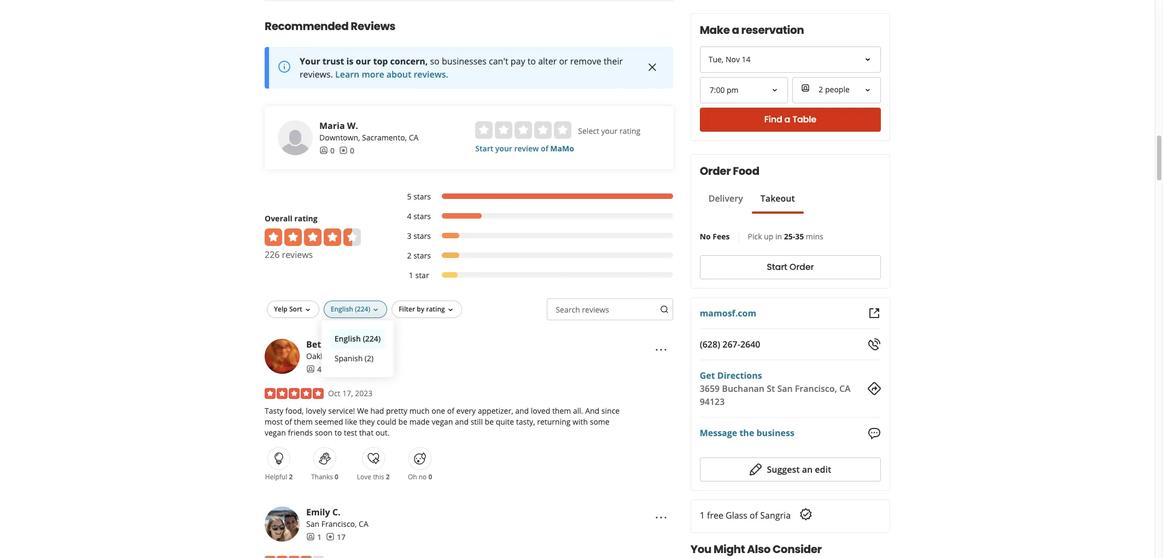 Task type: vqa. For each thing, say whether or not it's contained in the screenshot.
time for a tune-up?
no



Task type: locate. For each thing, give the bounding box(es) containing it.
1 horizontal spatial and
[[515, 406, 529, 416]]

1 horizontal spatial reviews.
[[414, 68, 448, 80]]

0 right 'no'
[[428, 472, 432, 482]]

a right "find"
[[785, 113, 790, 126]]

0 vertical spatial reviews element
[[339, 145, 354, 156]]

rating right 'by'
[[426, 304, 445, 314]]

2 (2 reactions) element from the left
[[386, 472, 390, 482]]

1 horizontal spatial vegan
[[432, 417, 453, 427]]

0 horizontal spatial (2 reactions) element
[[289, 472, 293, 482]]

and
[[585, 406, 600, 416]]

3659
[[700, 383, 720, 395]]

order
[[700, 164, 731, 179], [790, 261, 814, 274]]

0 vertical spatial order
[[700, 164, 731, 179]]

1 vertical spatial 16 friends v2 image
[[306, 533, 315, 542]]

0 vertical spatial 16 review v2 image
[[339, 146, 348, 155]]

2 stars from the top
[[414, 211, 431, 221]]

tab list containing delivery
[[700, 192, 804, 214]]

0 vertical spatial start
[[475, 143, 493, 154]]

francisco, down c.
[[321, 519, 357, 529]]

spanish (2)
[[335, 353, 374, 364]]

start inside button
[[767, 261, 787, 274]]

yelp sort
[[274, 304, 302, 314]]

0 vertical spatial english
[[331, 304, 353, 314]]

this
[[373, 472, 384, 482]]

reviews. down your
[[300, 68, 333, 80]]

5 star rating image
[[265, 388, 324, 399]]

16 friends v2 image
[[306, 365, 315, 374], [306, 533, 315, 542]]

ca inside the maria w. downtown, sacramento, ca
[[409, 132, 419, 143]]

(224)
[[355, 304, 370, 314], [363, 333, 381, 344]]

4 stars
[[407, 211, 431, 221]]

1 vertical spatial 1
[[700, 510, 705, 522]]

love
[[357, 472, 371, 482]]

1 horizontal spatial (2 reactions) element
[[386, 472, 390, 482]]

of down food,
[[285, 417, 292, 427]]

2 vertical spatial rating
[[426, 304, 445, 314]]

0 vertical spatial and
[[515, 406, 529, 416]]

suggest
[[767, 464, 800, 476]]

2 16 friends v2 image from the top
[[306, 533, 315, 542]]

english up english (224) button
[[331, 304, 353, 314]]

2 horizontal spatial 1
[[700, 510, 705, 522]]

2 right helpful
[[289, 472, 293, 482]]

1 vertical spatial a
[[785, 113, 790, 126]]

san down emily at the left
[[306, 519, 319, 529]]

friends element containing 41
[[306, 364, 326, 375]]

1 vertical spatial francisco,
[[321, 519, 357, 529]]

1 vertical spatial your
[[495, 143, 512, 154]]

learn more about reviews.
[[335, 68, 448, 80]]

1 horizontal spatial rating
[[426, 304, 445, 314]]

might
[[714, 542, 745, 557]]

0 vertical spatial friends element
[[319, 145, 335, 156]]

oakland,
[[306, 351, 338, 361]]

16 chevron down v2 image
[[371, 305, 380, 314]]

2 vertical spatial friends element
[[306, 532, 322, 543]]

still
[[471, 417, 483, 427]]

be down pretty
[[398, 417, 407, 427]]

tasty
[[265, 406, 283, 416]]

0 down 'downtown,'
[[350, 145, 354, 156]]

(224) up '(2)'
[[363, 333, 381, 344]]

1 vertical spatial san
[[306, 519, 319, 529]]

17,
[[342, 388, 353, 399]]

2 right this
[[386, 472, 390, 482]]

oct 17, 2023
[[328, 388, 373, 399]]

vegan down one
[[432, 417, 453, 427]]

concern,
[[390, 55, 428, 67]]

make a reservation
[[700, 22, 804, 38]]

menu image
[[654, 344, 668, 357], [654, 512, 668, 525]]

  text field
[[547, 298, 673, 320]]

24 check in v2 image
[[800, 508, 813, 521]]

1 horizontal spatial order
[[790, 261, 814, 274]]

takeout tab panel
[[700, 214, 804, 218]]

0 vertical spatial 1
[[409, 270, 413, 280]]

0 horizontal spatial reviews.
[[300, 68, 333, 80]]

one
[[432, 406, 445, 416]]

0 vertical spatial reviews
[[282, 249, 313, 261]]

stars right 5
[[414, 191, 431, 202]]

0 horizontal spatial start
[[475, 143, 493, 154]]

1 be from the left
[[398, 417, 407, 427]]

start left review
[[475, 143, 493, 154]]

3 stars from the top
[[414, 231, 431, 241]]

reviews element down emily c. san francisco, ca
[[326, 532, 346, 543]]

16 review v2 image left "17"
[[326, 533, 335, 542]]

0 vertical spatial francisco,
[[795, 383, 837, 395]]

1 horizontal spatial 16 review v2 image
[[339, 146, 348, 155]]

start down 'in'
[[767, 261, 787, 274]]

1 horizontal spatial be
[[485, 417, 494, 427]]

stars for 4 stars
[[414, 211, 431, 221]]

16 chevron down v2 image right sort
[[303, 305, 312, 314]]

0 vertical spatial menu image
[[654, 344, 668, 357]]

24 pencil v2 image
[[750, 463, 763, 476]]

1 vertical spatial to
[[335, 428, 342, 438]]

english inside dropdown button
[[331, 304, 353, 314]]

order inside button
[[790, 261, 814, 274]]

francisco, right st
[[795, 383, 837, 395]]

a right make
[[732, 22, 739, 38]]

(0 reactions) element right 'no'
[[428, 472, 432, 482]]

(2 reactions) element
[[289, 472, 293, 482], [386, 472, 390, 482]]

and
[[515, 406, 529, 416], [455, 417, 469, 427]]

1 vertical spatial english
[[335, 333, 361, 344]]

0 horizontal spatial 16 chevron down v2 image
[[303, 305, 312, 314]]

learn more about reviews. link
[[335, 68, 448, 80]]

0 vertical spatial english (224)
[[331, 304, 370, 314]]

rating right the select
[[620, 126, 641, 136]]

friends element
[[319, 145, 335, 156], [306, 364, 326, 375], [306, 532, 322, 543]]

mamosf.com link
[[700, 307, 757, 319]]

16 chevron down v2 image
[[303, 305, 312, 314], [446, 305, 455, 314]]

stars right the 3
[[414, 231, 431, 241]]

2 down the 3
[[407, 250, 412, 261]]

mins
[[806, 231, 823, 242]]

1 vertical spatial 16 review v2 image
[[326, 533, 335, 542]]

None radio
[[475, 121, 493, 139], [515, 121, 532, 139], [475, 121, 493, 139], [515, 121, 532, 139]]

your
[[601, 126, 618, 136], [495, 143, 512, 154]]

4
[[407, 211, 412, 221]]

english inside button
[[335, 333, 361, 344]]

stars inside 'element'
[[414, 231, 431, 241]]

reviews right search
[[582, 304, 609, 315]]

4 stars from the top
[[414, 250, 431, 261]]

(0 reactions) element right thanks at the bottom of the page
[[335, 472, 339, 482]]

start for start order
[[767, 261, 787, 274]]

16 chevron down v2 image inside filter by rating popup button
[[446, 305, 455, 314]]

1 vertical spatial rating
[[294, 213, 318, 224]]

menu image for h.
[[654, 344, 668, 357]]

(2 reactions) element right this
[[386, 472, 390, 482]]

17
[[337, 532, 346, 542]]

1 menu image from the top
[[654, 344, 668, 357]]

1 vertical spatial (224)
[[363, 333, 381, 344]]

spanish
[[335, 353, 363, 364]]

(224) inside dropdown button
[[355, 304, 370, 314]]

by
[[417, 304, 424, 314]]

0 vertical spatial san
[[777, 383, 793, 395]]

maria w. downtown, sacramento, ca
[[319, 120, 419, 143]]

1 vertical spatial them
[[294, 417, 313, 427]]

1 horizontal spatial start
[[767, 261, 787, 274]]

1
[[409, 270, 413, 280], [700, 510, 705, 522], [317, 532, 322, 542]]

to inside so businesses can't pay to alter or remove their reviews.
[[528, 55, 536, 67]]

0 vertical spatial (224)
[[355, 304, 370, 314]]

1 for 1 star
[[409, 270, 413, 280]]

16 chevron down v2 image inside 'yelp sort' dropdown button
[[303, 305, 312, 314]]

0 horizontal spatial to
[[335, 428, 342, 438]]

english
[[331, 304, 353, 314], [335, 333, 361, 344]]

stars right 4
[[414, 211, 431, 221]]

reviews element down 'downtown,'
[[339, 145, 354, 156]]

2 16 chevron down v2 image from the left
[[446, 305, 455, 314]]

25-
[[784, 231, 795, 242]]

oh no 0
[[408, 472, 432, 482]]

0 horizontal spatial your
[[495, 143, 512, 154]]

None radio
[[495, 121, 513, 139], [535, 121, 552, 139], [554, 121, 572, 139], [495, 121, 513, 139], [535, 121, 552, 139], [554, 121, 572, 139]]

them up friends
[[294, 417, 313, 427]]

english (224) inside dropdown button
[[331, 304, 370, 314]]

much
[[409, 406, 430, 416]]

0 horizontal spatial and
[[455, 417, 469, 427]]

  text field inside recommended reviews element
[[547, 298, 673, 320]]

0 horizontal spatial (0 reactions) element
[[335, 472, 339, 482]]

order down the 35
[[790, 261, 814, 274]]

friends element down oakland, in the left bottom of the page
[[306, 364, 326, 375]]

0 right thanks at the bottom of the page
[[335, 472, 339, 482]]

bethany h. oakland, ca
[[306, 338, 354, 361]]

1 vertical spatial friends element
[[306, 364, 326, 375]]

2 horizontal spatial rating
[[620, 126, 641, 136]]

food,
[[285, 406, 304, 416]]

mamosf.com
[[700, 307, 757, 319]]

0 horizontal spatial san
[[306, 519, 319, 529]]

1 reviews. from the left
[[300, 68, 333, 80]]

0 right 16 friends v2 icon
[[330, 145, 335, 156]]

0 vertical spatial 16 friends v2 image
[[306, 365, 315, 374]]

16 review v2 image
[[339, 146, 348, 155], [326, 533, 335, 542]]

2 horizontal spatial 2
[[407, 250, 412, 261]]

businesses
[[442, 55, 487, 67]]

a for find
[[785, 113, 790, 126]]

start inside recommended reviews element
[[475, 143, 493, 154]]

0 vertical spatial rating
[[620, 126, 641, 136]]

16 friends v2 image left 41
[[306, 365, 315, 374]]

your
[[300, 55, 320, 67]]

1 star
[[409, 270, 429, 280]]

16 chevron down v2 image right the filter by rating
[[446, 305, 455, 314]]

1 horizontal spatial to
[[528, 55, 536, 67]]

a for make
[[732, 22, 739, 38]]

1 horizontal spatial your
[[601, 126, 618, 136]]

to right pay
[[528, 55, 536, 67]]

1 horizontal spatial them
[[552, 406, 571, 416]]

vegan down most
[[265, 428, 286, 438]]

24 phone v2 image
[[868, 338, 881, 351]]

1 horizontal spatial francisco,
[[795, 383, 837, 395]]

of left mamo
[[541, 143, 548, 154]]

1 horizontal spatial (0 reactions) element
[[428, 472, 432, 482]]

1 16 friends v2 image from the top
[[306, 365, 315, 374]]

menu image left free
[[654, 512, 668, 525]]

1 vertical spatial reviews
[[582, 304, 609, 315]]

suggest an edit
[[767, 464, 831, 476]]

(0 reactions) element
[[335, 472, 339, 482], [428, 472, 432, 482]]

reviews down 4.5 star rating image
[[282, 249, 313, 261]]

stars up star
[[414, 250, 431, 261]]

1 horizontal spatial a
[[785, 113, 790, 126]]

filter by rating
[[399, 304, 445, 314]]

2 (0 reactions) element from the left
[[428, 472, 432, 482]]

friends element down emily at the left
[[306, 532, 322, 543]]

1 vertical spatial start
[[767, 261, 787, 274]]

and up tasty,
[[515, 406, 529, 416]]

2023
[[355, 388, 373, 399]]

close image
[[646, 61, 659, 74]]

your left review
[[495, 143, 512, 154]]

1 left "17"
[[317, 532, 322, 542]]

0 horizontal spatial be
[[398, 417, 407, 427]]

friends element for bethany h.
[[306, 364, 326, 375]]

0 horizontal spatial francisco,
[[321, 519, 357, 529]]

0 horizontal spatial reviews
[[282, 249, 313, 261]]

helpful 2
[[265, 472, 293, 482]]

your right the select
[[601, 126, 618, 136]]

0 horizontal spatial 1
[[317, 532, 322, 542]]

0 inside friends element
[[330, 145, 335, 156]]

0 vertical spatial to
[[528, 55, 536, 67]]

5 stars
[[407, 191, 431, 202]]

san inside emily c. san francisco, ca
[[306, 519, 319, 529]]

start your review of mamo
[[475, 143, 574, 154]]

out.
[[376, 428, 390, 438]]

2 vertical spatial 1
[[317, 532, 322, 542]]

filter reviews by 1 star rating element
[[396, 270, 673, 281]]

rating inside popup button
[[426, 304, 445, 314]]

reviews. inside so businesses can't pay to alter or remove their reviews.
[[300, 68, 333, 80]]

1 horizontal spatial 16 chevron down v2 image
[[446, 305, 455, 314]]

love this 2
[[357, 472, 390, 482]]

about
[[387, 68, 411, 80]]

1 vertical spatial reviews element
[[326, 532, 346, 543]]

41
[[317, 364, 326, 374]]

filter reviews by 3 stars rating element
[[396, 231, 673, 242]]

0 vertical spatial them
[[552, 406, 571, 416]]

16 friends v2 image up 4 star rating image
[[306, 533, 315, 542]]

rating up 4.5 star rating image
[[294, 213, 318, 224]]

that
[[359, 428, 374, 438]]

1 (0 reactions) element from the left
[[335, 472, 339, 482]]

1 16 chevron down v2 image from the left
[[303, 305, 312, 314]]

1 vertical spatial order
[[790, 261, 814, 274]]

1 stars from the top
[[414, 191, 431, 202]]

h.
[[345, 338, 354, 350]]

food
[[733, 164, 759, 179]]

their
[[604, 55, 623, 67]]

lovely
[[306, 406, 326, 416]]

reviews element containing 0
[[339, 145, 354, 156]]

your for start
[[495, 143, 512, 154]]

pick
[[748, 231, 762, 242]]

1 vertical spatial vegan
[[265, 428, 286, 438]]

1 left star
[[409, 270, 413, 280]]

alter
[[538, 55, 557, 67]]

1 horizontal spatial san
[[777, 383, 793, 395]]

16 review v2 image for maria
[[339, 146, 348, 155]]

1 vertical spatial menu image
[[654, 512, 668, 525]]

and down "every"
[[455, 417, 469, 427]]

0 vertical spatial a
[[732, 22, 739, 38]]

select your rating
[[578, 126, 641, 136]]

1 horizontal spatial 1
[[409, 270, 413, 280]]

friends
[[288, 428, 313, 438]]

0 vertical spatial your
[[601, 126, 618, 136]]

friends element down 'downtown,'
[[319, 145, 335, 156]]

reviews element
[[339, 145, 354, 156], [326, 532, 346, 543]]

(224) left 16 chevron down v2 image
[[355, 304, 370, 314]]

business
[[757, 427, 795, 439]]

more
[[362, 68, 384, 80]]

rating for select your rating
[[620, 126, 641, 136]]

(224) for english (224) button
[[363, 333, 381, 344]]

them up returning
[[552, 406, 571, 416]]

them
[[552, 406, 571, 416], [294, 417, 313, 427]]

san right st
[[777, 383, 793, 395]]

1 (2 reactions) element from the left
[[289, 472, 293, 482]]

to left test
[[335, 428, 342, 438]]

english (224) inside button
[[335, 333, 381, 344]]

tab list
[[700, 192, 804, 214]]

0 horizontal spatial rating
[[294, 213, 318, 224]]

seemed
[[315, 417, 343, 427]]

None field
[[793, 77, 881, 103], [701, 78, 787, 102], [793, 77, 881, 103], [701, 78, 787, 102]]

be right still
[[485, 417, 494, 427]]

stars
[[414, 191, 431, 202], [414, 211, 431, 221], [414, 231, 431, 241], [414, 250, 431, 261]]

1 vertical spatial english (224)
[[335, 333, 381, 344]]

0 horizontal spatial 16 review v2 image
[[326, 533, 335, 542]]

with
[[573, 417, 588, 427]]

in
[[776, 231, 782, 242]]

(224) inside button
[[363, 333, 381, 344]]

english for english (224) button
[[335, 333, 361, 344]]

0 horizontal spatial order
[[700, 164, 731, 179]]

reviews. down so
[[414, 68, 448, 80]]

0 horizontal spatial a
[[732, 22, 739, 38]]

(2 reactions) element right helpful
[[289, 472, 293, 482]]

no fees
[[700, 231, 730, 242]]

reviews element containing 17
[[326, 532, 346, 543]]

a
[[732, 22, 739, 38], [785, 113, 790, 126]]

menu image down search icon
[[654, 344, 668, 357]]

english (224) left 16 chevron down v2 image
[[331, 304, 370, 314]]

1 horizontal spatial reviews
[[582, 304, 609, 315]]

start order button
[[700, 255, 881, 279]]

order up delivery
[[700, 164, 731, 179]]

english up spanish
[[335, 333, 361, 344]]

the
[[740, 427, 754, 439]]

tasty food, lovely service! we had pretty much one of every appetizer, and loved them all. and since most of them seemed like they could be made vegan and still be quite tasty, returning with some vegan friends soon to test that out.
[[265, 406, 620, 438]]

friends element for maria w.
[[319, 145, 335, 156]]

start order
[[767, 261, 814, 274]]

16 review v2 image for emily
[[326, 533, 335, 542]]

english (224) up spanish (2) button
[[335, 333, 381, 344]]

had
[[370, 406, 384, 416]]

friends element containing 1
[[306, 532, 322, 543]]

or
[[559, 55, 568, 67]]

english (224) for english (224) dropdown button
[[331, 304, 370, 314]]

friends element containing 0
[[319, 145, 335, 156]]

1 left free
[[700, 510, 705, 522]]

2 menu image from the top
[[654, 512, 668, 525]]

16 review v2 image down 'downtown,'
[[339, 146, 348, 155]]

filter reviews by 4 stars rating element
[[396, 211, 673, 222]]

francisco,
[[795, 383, 837, 395], [321, 519, 357, 529]]



Task type: describe. For each thing, give the bounding box(es) containing it.
emily
[[306, 506, 330, 518]]

get directions link
[[700, 370, 762, 382]]

photo of emily c. image
[[265, 507, 300, 542]]

your for select
[[601, 126, 618, 136]]

photo of bethany h. image
[[265, 339, 300, 374]]

delivery
[[709, 193, 743, 205]]

soon
[[315, 428, 333, 438]]

maria
[[319, 120, 345, 132]]

recommended reviews
[[265, 18, 395, 34]]

glass
[[726, 510, 748, 522]]

of right one
[[447, 406, 454, 416]]

78
[[341, 364, 350, 374]]

message the business button
[[700, 427, 795, 440]]

get directions 3659 buchanan st san francisco, ca 94123
[[700, 370, 851, 408]]

all.
[[573, 406, 583, 416]]

can't
[[489, 55, 508, 67]]

rating for filter by rating
[[426, 304, 445, 314]]

friends element for emily c.
[[306, 532, 322, 543]]

start for start your review of mamo
[[475, 143, 493, 154]]

english (224) button
[[330, 329, 385, 349]]

so
[[430, 55, 440, 67]]

san inside get directions 3659 buchanan st san francisco, ca 94123
[[777, 383, 793, 395]]

sacramento,
[[362, 132, 407, 143]]

3
[[407, 231, 412, 241]]

pick up in 25-35 mins
[[748, 231, 823, 242]]

suggest an edit button
[[700, 458, 881, 482]]

2 be from the left
[[485, 417, 494, 427]]

(no rating) image
[[475, 121, 572, 139]]

top
[[373, 55, 388, 67]]

english for english (224) dropdown button
[[331, 304, 353, 314]]

you might also consider
[[691, 542, 822, 557]]

they
[[359, 417, 375, 427]]

stars for 3 stars
[[414, 231, 431, 241]]

filter reviews by 5 stars rating element
[[396, 191, 673, 202]]

16 chevron down v2 image for yelp sort
[[303, 305, 312, 314]]

like
[[345, 417, 357, 427]]

photos element
[[354, 364, 370, 375]]

1 vertical spatial and
[[455, 417, 469, 427]]

star
[[415, 270, 429, 280]]

16 friends v2 image for emily
[[306, 533, 315, 542]]

test
[[344, 428, 357, 438]]

message
[[700, 427, 737, 439]]

(0 reactions) element for thanks 0
[[335, 472, 339, 482]]

1 for 1 free glass of sangria
[[700, 510, 705, 522]]

94123
[[700, 396, 725, 408]]

also
[[747, 542, 771, 557]]

returning
[[537, 417, 571, 427]]

overall rating
[[265, 213, 318, 224]]

c.
[[332, 506, 340, 518]]

francisco, inside emily c. san francisco, ca
[[321, 519, 357, 529]]

search image
[[660, 305, 669, 314]]

2 inside filter reviews by 2 stars rating element
[[407, 250, 412, 261]]

maria w. link
[[319, 120, 358, 132]]

5
[[407, 191, 412, 202]]

stars for 5 stars
[[414, 191, 431, 202]]

reviews element for c.
[[326, 532, 346, 543]]

(224) for english (224) dropdown button
[[355, 304, 370, 314]]

(2 reactions) element for helpful 2
[[289, 472, 293, 482]]

4.5 star rating image
[[265, 228, 361, 246]]

no
[[419, 472, 427, 482]]

takeout
[[761, 193, 795, 205]]

recommended
[[265, 18, 349, 34]]

4 star rating image
[[265, 556, 324, 558]]

reservation
[[741, 22, 804, 38]]

24 info v2 image
[[278, 60, 291, 73]]

pay
[[511, 55, 525, 67]]

rating element
[[475, 121, 572, 139]]

every
[[456, 406, 476, 416]]

filter
[[399, 304, 415, 314]]

0 horizontal spatial 2
[[289, 472, 293, 482]]

2 reviews. from the left
[[414, 68, 448, 80]]

16 chevron down v2 image for filter by rating
[[446, 305, 455, 314]]

message the business
[[700, 427, 795, 439]]

some
[[590, 417, 610, 427]]

menu image for c.
[[654, 512, 668, 525]]

english (224) button
[[324, 301, 387, 318]]

Select a date text field
[[700, 46, 881, 73]]

0 horizontal spatial vegan
[[265, 428, 286, 438]]

of right glass
[[750, 510, 758, 522]]

24 external link v2 image
[[868, 307, 881, 320]]

edit
[[815, 464, 831, 476]]

(628)
[[700, 339, 720, 351]]

stars for 2 stars
[[414, 250, 431, 261]]

learn
[[335, 68, 359, 80]]

ca inside bethany h. oakland, ca
[[340, 351, 350, 361]]

to inside tasty food, lovely service! we had pretty much one of every appetizer, and loved them all. and since most of them seemed like they could be made vegan and still be quite tasty, returning with some vegan friends soon to test that out.
[[335, 428, 342, 438]]

0 vertical spatial vegan
[[432, 417, 453, 427]]

reviews for 226 reviews
[[282, 249, 313, 261]]

24 message v2 image
[[868, 427, 881, 440]]

downtown,
[[319, 132, 360, 143]]

sort
[[289, 304, 302, 314]]

yelp
[[274, 304, 288, 314]]

bethany h. link
[[306, 338, 354, 350]]

24 directions v2 image
[[868, 382, 881, 395]]

oct
[[328, 388, 340, 399]]

ca inside emily c. san francisco, ca
[[359, 519, 369, 529]]

consider
[[773, 542, 822, 557]]

your trust is our top concern,
[[300, 55, 428, 67]]

we
[[357, 406, 368, 416]]

226 reviews
[[265, 249, 313, 261]]

(2 reactions) element for love this 2
[[386, 472, 390, 482]]

16 friends v2 image
[[319, 146, 328, 155]]

our
[[356, 55, 371, 67]]

english (224) for english (224) button
[[335, 333, 381, 344]]

so businesses can't pay to alter or remove their reviews.
[[300, 55, 623, 80]]

1 inside friends element
[[317, 532, 322, 542]]

is
[[347, 55, 354, 67]]

directions
[[717, 370, 762, 382]]

reviews for search reviews
[[582, 304, 609, 315]]

order food
[[700, 164, 759, 179]]

16 friends v2 image for bethany
[[306, 365, 315, 374]]

st
[[767, 383, 775, 395]]

photo of maria w. image
[[278, 120, 313, 155]]

reviews element for w.
[[339, 145, 354, 156]]

yelp sort button
[[267, 301, 319, 318]]

thanks
[[311, 472, 333, 482]]

an
[[802, 464, 813, 476]]

filter reviews by 2 stars rating element
[[396, 250, 673, 261]]

info alert
[[265, 47, 673, 88]]

3 stars
[[407, 231, 431, 241]]

1 horizontal spatial 2
[[386, 472, 390, 482]]

could
[[377, 417, 396, 427]]

(2)
[[365, 353, 374, 364]]

no
[[700, 231, 711, 242]]

trust
[[323, 55, 344, 67]]

(0 reactions) element for oh no 0
[[428, 472, 432, 482]]

ca inside get directions 3659 buchanan st san francisco, ca 94123
[[839, 383, 851, 395]]

bethany
[[306, 338, 343, 350]]

filter by rating button
[[392, 301, 462, 318]]

0 horizontal spatial them
[[294, 417, 313, 427]]

francisco, inside get directions 3659 buchanan st san francisco, ca 94123
[[795, 383, 837, 395]]

table
[[793, 113, 817, 126]]

recommended reviews element
[[230, 0, 708, 558]]

search
[[556, 304, 580, 315]]

pretty
[[386, 406, 407, 416]]



